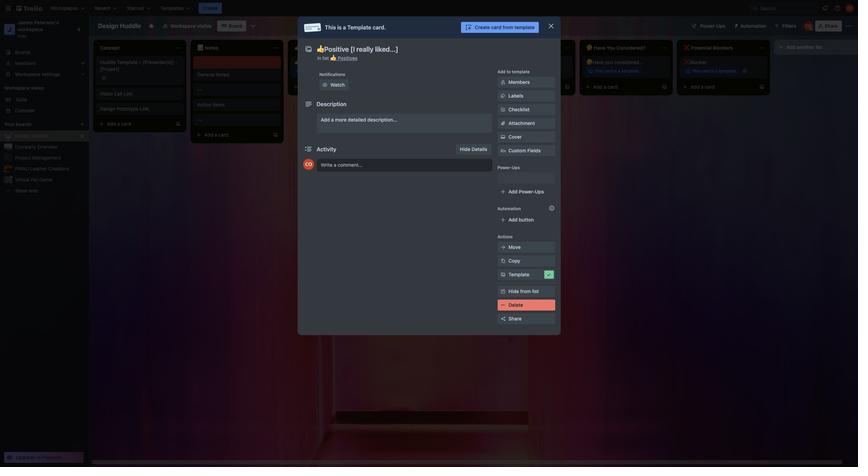 Task type: describe. For each thing, give the bounding box(es) containing it.
really
[[324, 59, 336, 65]]

board
[[229, 23, 242, 29]]

activity
[[317, 146, 336, 152]]

sm image for template
[[500, 271, 507, 278]]

copy link
[[498, 256, 555, 267]]

sm image for members
[[500, 79, 507, 86]]

add a card for the add a card "button" under notifications
[[302, 84, 326, 90]]

add inside 'add a more detailed description…' link
[[321, 117, 330, 123]]

hide from list
[[509, 289, 539, 294]]

sm image for automation
[[731, 21, 741, 30]]

a down ❌blocker link
[[716, 69, 718, 74]]

1 vertical spatial automation
[[498, 206, 521, 211]]

james peterson's workspace free
[[18, 20, 60, 39]]

in list 👍 positives
[[317, 55, 358, 61]]

to for premium
[[36, 455, 41, 461]]

action items
[[197, 102, 225, 108]]

custom fields
[[509, 148, 541, 154]]

sm image for move
[[500, 244, 507, 251]]

management
[[32, 155, 61, 161]]

1 horizontal spatial christina overa (christinaovera) image
[[804, 21, 813, 31]]

add a card button down ❌blocker link
[[680, 82, 757, 93]]

design huddle inside board name text field
[[98, 22, 141, 29]]

ups inside button
[[717, 23, 726, 29]]

project management
[[15, 155, 61, 161]]

table
[[15, 97, 27, 102]]

pwau leather creations
[[15, 166, 70, 172]]

sm image for delete
[[500, 302, 507, 309]]

filters button
[[772, 21, 799, 32]]

design for design huddle link
[[15, 133, 30, 139]]

filters
[[783, 23, 797, 29]]

workspace for workspace visible
[[171, 23, 196, 29]]

add a card up labels
[[496, 84, 521, 90]]

boards
[[15, 49, 31, 55]]

a up 👍 positives link
[[343, 24, 346, 30]]

show menu image
[[846, 23, 853, 29]]

2 template. from the left
[[524, 69, 543, 74]]

company overview
[[15, 144, 58, 150]]

james peterson's workspace link
[[18, 20, 60, 32]]

a up labels link
[[521, 69, 523, 74]]

virtual pet game link
[[15, 176, 85, 183]]

another
[[797, 44, 815, 50]]

this for 🤔have you considered...
[[595, 69, 603, 74]]

workspace views
[[4, 85, 44, 91]]

0 horizontal spatial members link
[[0, 58, 89, 69]]

a up labels
[[506, 84, 509, 90]]

1 vertical spatial ups
[[512, 165, 520, 170]]

show less button
[[0, 185, 89, 196]]

2 horizontal spatial create from template… image
[[662, 84, 667, 90]]

this for 👍positive [i really liked...]
[[303, 69, 311, 74]]

your boards with 5 items element
[[4, 120, 69, 128]]

add a card for the add a card "button" below 🤔have you considered... link
[[593, 84, 618, 90]]

delete link
[[498, 300, 555, 311]]

create card from template
[[475, 24, 535, 30]]

create from template… image for the add a card "button" underneath ❌blocker link
[[759, 84, 765, 90]]

design inside board name text field
[[98, 22, 118, 29]]

description
[[317, 101, 347, 107]]

game
[[39, 177, 52, 183]]

1 vertical spatial share
[[509, 316, 522, 322]]

your
[[4, 121, 15, 127]]

design prototype link
[[100, 106, 149, 112]]

1 horizontal spatial share button
[[815, 21, 842, 32]]

0 horizontal spatial share button
[[498, 314, 555, 324]]

general
[[197, 72, 215, 77]]

a down "items"
[[215, 132, 217, 138]]

add a more detailed description…
[[321, 117, 397, 123]]

automation inside 'button'
[[741, 23, 767, 29]]

custom fields button
[[498, 147, 555, 154]]

action items link
[[197, 101, 277, 108]]

design huddle link
[[15, 133, 77, 139]]

project management link
[[15, 155, 85, 161]]

template inside button
[[509, 272, 530, 278]]

is for 👍positive [i really liked...]
[[322, 69, 325, 74]]

from inside button
[[503, 24, 513, 30]]

add another list button
[[774, 40, 858, 55]]

this card is a template. for 🤔have you considered...
[[595, 69, 640, 74]]

hide details
[[460, 146, 487, 152]]

sm image for watch
[[322, 82, 328, 88]]

workspace
[[18, 26, 43, 32]]

more
[[335, 117, 347, 123]]

1 horizontal spatial create from template… image
[[565, 84, 570, 90]]

0 notifications image
[[821, 4, 830, 12]]

checklist
[[509, 107, 530, 112]]

add inside add another list button
[[787, 44, 796, 50]]

your boards
[[4, 121, 32, 127]]

views
[[31, 85, 44, 91]]

👍positive [i really liked...] link
[[295, 59, 374, 66]]

template button
[[498, 269, 555, 280]]

cover
[[509, 134, 522, 140]]

[project]
[[100, 66, 119, 72]]

2 horizontal spatial christina overa (christinaovera) image
[[846, 4, 854, 12]]

template inside button
[[515, 24, 535, 30]]

add a card button up labels
[[485, 82, 562, 93]]

open information menu image
[[834, 5, 841, 12]]

add a card button down notifications
[[291, 82, 367, 93]]

checklist link
[[498, 104, 555, 115]]

👍positive
[[295, 59, 318, 65]]

workspace visible button
[[158, 21, 216, 32]]

primary element
[[0, 0, 858, 16]]

items
[[213, 102, 225, 108]]

button
[[519, 217, 534, 223]]

actions
[[498, 234, 513, 240]]

2 vertical spatial huddle
[[32, 133, 48, 139]]

a down design prototype link
[[117, 121, 120, 127]]

attachment
[[509, 120, 535, 126]]

add a card for the add a card "button" underneath the design prototype link link
[[107, 121, 131, 127]]

copy
[[509, 258, 520, 264]]

is up labels
[[517, 69, 520, 74]]

this card is a template. for ❌blocker
[[692, 69, 737, 74]]

sm image for checklist
[[500, 106, 507, 113]]

is up in list 👍 positives
[[337, 24, 342, 30]]

considered...
[[615, 59, 643, 65]]

add another list
[[787, 44, 823, 50]]

👍
[[330, 55, 337, 61]]

you
[[605, 59, 613, 65]]

❌blocker link
[[684, 59, 763, 66]]

a down ❌blocker at the right of the page
[[701, 84, 704, 90]]

overview
[[37, 144, 58, 150]]

automation button
[[731, 21, 771, 32]]

prototype
[[117, 106, 138, 112]]

sm image for copy
[[500, 258, 507, 265]]

add a card for the add a card "button" underneath ❌blocker link
[[691, 84, 715, 90]]

card.
[[373, 24, 386, 30]]

upgrade to premium
[[16, 455, 62, 461]]

visible
[[197, 23, 212, 29]]

hide from list link
[[498, 286, 555, 297]]

1 horizontal spatial ups
[[535, 189, 544, 195]]

sm image for hide from list
[[500, 288, 507, 295]]

add board image
[[79, 122, 85, 127]]

general notes: link
[[197, 71, 277, 78]]

show
[[15, 188, 28, 194]]

1 vertical spatial list
[[323, 55, 329, 61]]

2 -- link from the top
[[197, 116, 277, 123]]

link for video call link
[[124, 91, 133, 97]]



Task type: vqa. For each thing, say whether or not it's contained in the screenshot.
"few"
no



Task type: locate. For each thing, give the bounding box(es) containing it.
sm image inside template button
[[500, 271, 507, 278]]

to
[[507, 69, 511, 74], [36, 455, 41, 461]]

template.
[[330, 69, 348, 74], [524, 69, 543, 74], [622, 69, 640, 74], [719, 69, 737, 74]]

create from template… image for the add a card "button" underneath the design prototype link link
[[175, 121, 181, 127]]

sm image down actions
[[500, 244, 507, 251]]

3 this card is a template. from the left
[[595, 69, 640, 74]]

design inside design huddle link
[[15, 133, 30, 139]]

this card is a template. down 👍positive [i really liked...]
[[303, 69, 348, 74]]

1 vertical spatial template
[[117, 59, 138, 65]]

👍positive [i really liked...]
[[295, 59, 353, 65]]

0 horizontal spatial hide
[[460, 146, 471, 152]]

Write a comment text field
[[317, 159, 492, 171]]

members down 'boards'
[[15, 60, 36, 66]]

add a card button down the design prototype link link
[[96, 119, 173, 130]]

1 horizontal spatial create from template… image
[[759, 84, 765, 90]]

0 vertical spatial --
[[197, 87, 202, 93]]

this card is a template. for 👍positive [i really liked...]
[[303, 69, 348, 74]]

creations
[[48, 166, 70, 172]]

4 this card is a template. from the left
[[692, 69, 737, 74]]

list for hide from list
[[532, 289, 539, 294]]

sm image left labels
[[500, 93, 507, 99]]

upgrade to premium link
[[4, 452, 84, 463]]

members link down 'boards'
[[0, 58, 89, 69]]

pwau
[[15, 166, 29, 172]]

1 vertical spatial members link
[[498, 77, 555, 88]]

add
[[787, 44, 796, 50], [498, 69, 506, 74], [302, 84, 311, 90], [496, 84, 505, 90], [593, 84, 603, 90], [691, 84, 700, 90], [321, 117, 330, 123], [107, 121, 116, 127], [204, 132, 213, 138], [509, 189, 518, 195], [509, 217, 518, 223]]

is
[[337, 24, 342, 30], [322, 69, 325, 74], [517, 69, 520, 74], [614, 69, 617, 74], [711, 69, 714, 74]]

0 horizontal spatial ups
[[512, 165, 520, 170]]

0 vertical spatial list
[[816, 44, 823, 50]]

attachment button
[[498, 118, 555, 129]]

1 vertical spatial christina overa (christinaovera) image
[[804, 21, 813, 31]]

0 vertical spatial power-
[[700, 23, 717, 29]]

1 horizontal spatial list
[[532, 289, 539, 294]]

0 horizontal spatial create
[[203, 5, 218, 11]]

0 vertical spatial huddle
[[120, 22, 141, 29]]

link inside video call link link
[[124, 91, 133, 97]]

j
[[8, 25, 12, 33]]

1 horizontal spatial huddle
[[100, 59, 116, 65]]

sm image inside delete 'link'
[[500, 302, 507, 309]]

design
[[98, 22, 118, 29], [100, 106, 115, 112], [15, 133, 30, 139]]

hide left details
[[460, 146, 471, 152]]

1 horizontal spatial workspace
[[171, 23, 196, 29]]

4 template. from the left
[[719, 69, 737, 74]]

a down 🤔have you considered...
[[618, 69, 621, 74]]

2 vertical spatial design
[[15, 133, 30, 139]]

sm image inside template button
[[546, 271, 553, 278]]

this is a template card.
[[325, 24, 386, 30]]

2 horizontal spatial ups
[[717, 23, 726, 29]]

list for add another list
[[816, 44, 823, 50]]

to right upgrade
[[36, 455, 41, 461]]

watch
[[330, 82, 345, 88]]

0 horizontal spatial huddle
[[32, 133, 48, 139]]

0 horizontal spatial power-
[[498, 165, 512, 170]]

sm image left cover
[[500, 134, 507, 140]]

1 vertical spatial to
[[36, 455, 41, 461]]

0 vertical spatial members link
[[0, 58, 89, 69]]

template left close dialog icon
[[515, 24, 535, 30]]

sm image left checklist
[[500, 106, 507, 113]]

sm image left copy
[[500, 258, 507, 265]]

automation down search image
[[741, 23, 767, 29]]

2 -- from the top
[[197, 117, 202, 123]]

detailed
[[348, 117, 366, 123]]

create from template… image
[[565, 84, 570, 90], [662, 84, 667, 90], [273, 132, 278, 138]]

template. for ❌blocker
[[719, 69, 737, 74]]

create from template… image
[[759, 84, 765, 90], [175, 121, 181, 127]]

labels
[[509, 93, 524, 99]]

show less
[[15, 188, 38, 194]]

1 horizontal spatial power-
[[519, 189, 535, 195]]

sm image left hide from list
[[500, 288, 507, 295]]

ups left automation 'button'
[[717, 23, 726, 29]]

1 vertical spatial design
[[100, 106, 115, 112]]

link
[[124, 91, 133, 97], [140, 106, 149, 112]]

Board name text field
[[95, 21, 145, 32]]

search image
[[753, 5, 758, 11]]

-
[[175, 59, 177, 65], [197, 87, 200, 93], [200, 87, 202, 93], [197, 117, 200, 123], [200, 117, 202, 123]]

sm image inside cover link
[[500, 134, 507, 140]]

cover link
[[498, 132, 555, 143]]

-- up action
[[197, 87, 202, 93]]

🤔have you considered...
[[587, 59, 643, 65]]

to for template
[[507, 69, 511, 74]]

template inside huddle template :: [presenter(s)] - [project]
[[117, 59, 138, 65]]

1 vertical spatial huddle
[[100, 59, 116, 65]]

is for 🤔have you considered...
[[614, 69, 617, 74]]

1 this card is a template. from the left
[[303, 69, 348, 74]]

add a card button down 🤔have you considered... link
[[582, 82, 659, 93]]

power- inside button
[[700, 23, 717, 29]]

1 vertical spatial power-ups
[[498, 165, 520, 170]]

card inside create card from template button
[[491, 24, 501, 30]]

link inside the design prototype link link
[[140, 106, 149, 112]]

add button button
[[498, 214, 555, 225]]

upgrade
[[16, 455, 35, 461]]

design huddle up company overview on the left top of page
[[15, 133, 48, 139]]

pwau leather creations link
[[15, 165, 85, 172]]

create for create card from template
[[475, 24, 490, 30]]

share button
[[815, 21, 842, 32], [498, 314, 555, 324]]

table link
[[15, 96, 85, 103]]

ups down custom
[[512, 165, 520, 170]]

is down 🤔have you considered...
[[614, 69, 617, 74]]

sm image down add to template
[[500, 79, 507, 86]]

link right 'call' in the left top of the page
[[124, 91, 133, 97]]

3 template. from the left
[[622, 69, 640, 74]]

virtual pet game
[[15, 177, 52, 183]]

0 vertical spatial template
[[347, 24, 371, 30]]

0 vertical spatial share
[[825, 23, 838, 29]]

customize views image
[[250, 23, 257, 29]]

calendar
[[15, 108, 35, 113]]

list right another
[[816, 44, 823, 50]]

0 vertical spatial from
[[503, 24, 513, 30]]

0 vertical spatial -- link
[[197, 86, 277, 93]]

1 vertical spatial create from template… image
[[175, 121, 181, 127]]

1 horizontal spatial automation
[[741, 23, 767, 29]]

add a card button down action items link
[[193, 130, 270, 140]]

add a card for the add a card "button" underneath action items link
[[204, 132, 229, 138]]

notes:
[[216, 72, 230, 77]]

design prototype link link
[[100, 106, 180, 112]]

from
[[503, 24, 513, 30], [520, 289, 531, 294]]

0 vertical spatial christina overa (christinaovera) image
[[846, 4, 854, 12]]

template left ::
[[117, 59, 138, 65]]

0 vertical spatial power-ups
[[700, 23, 726, 29]]

huddle template :: [presenter(s)] - [project]
[[100, 59, 177, 72]]

watch button
[[320, 79, 349, 90]]

this card is a template. down 🤔have you considered...
[[595, 69, 640, 74]]

hide inside hide from list link
[[509, 289, 519, 294]]

is for ❌blocker
[[711, 69, 714, 74]]

2 vertical spatial list
[[532, 289, 539, 294]]

1 vertical spatial hide
[[509, 289, 519, 294]]

huddle left star or unstar board icon
[[120, 22, 141, 29]]

1 horizontal spatial share
[[825, 23, 838, 29]]

1 -- from the top
[[197, 87, 202, 93]]

0 horizontal spatial link
[[124, 91, 133, 97]]

- inside huddle template :: [presenter(s)] - [project]
[[175, 59, 177, 65]]

1 vertical spatial members
[[509, 79, 530, 85]]

add power-ups
[[509, 189, 544, 195]]

this card is a template. down ❌blocker link
[[692, 69, 737, 74]]

james
[[18, 20, 33, 25]]

1 horizontal spatial members
[[509, 79, 530, 85]]

create for create
[[203, 5, 218, 11]]

2 horizontal spatial list
[[816, 44, 823, 50]]

2 vertical spatial christina overa (christinaovera) image
[[303, 159, 314, 170]]

members down add to template
[[509, 79, 530, 85]]

sm image inside move "link"
[[500, 244, 507, 251]]

1 vertical spatial design huddle
[[15, 133, 48, 139]]

template
[[515, 24, 535, 30], [512, 69, 530, 74]]

is down 👍positive [i really liked...]
[[322, 69, 325, 74]]

project
[[15, 155, 31, 161]]

0 vertical spatial create from template… image
[[759, 84, 765, 90]]

0 vertical spatial design huddle
[[98, 22, 141, 29]]

0 vertical spatial link
[[124, 91, 133, 97]]

liked...]
[[337, 59, 353, 65]]

0 horizontal spatial template
[[117, 59, 138, 65]]

huddle
[[120, 22, 141, 29], [100, 59, 116, 65], [32, 133, 48, 139]]

ups up 'add button' button
[[535, 189, 544, 195]]

starred icon image
[[79, 133, 85, 139]]

0 vertical spatial share button
[[815, 21, 842, 32]]

0 horizontal spatial design huddle
[[15, 133, 48, 139]]

1 horizontal spatial create
[[475, 24, 490, 30]]

🤔have you considered... link
[[587, 59, 666, 66]]

1 horizontal spatial members link
[[498, 77, 555, 88]]

0 vertical spatial hide
[[460, 146, 471, 152]]

hide details link
[[456, 144, 492, 155]]

1 vertical spatial -- link
[[197, 116, 277, 123]]

add a card down ❌blocker at the right of the page
[[691, 84, 715, 90]]

design inside the design prototype link link
[[100, 106, 115, 112]]

huddle up [project]
[[100, 59, 116, 65]]

0 horizontal spatial members
[[15, 60, 36, 66]]

1 vertical spatial create
[[475, 24, 490, 30]]

template. for 🤔have you considered...
[[622, 69, 640, 74]]

template. up labels link
[[524, 69, 543, 74]]

1 horizontal spatial link
[[140, 106, 149, 112]]

automation up 'add button'
[[498, 206, 521, 211]]

1 vertical spatial workspace
[[4, 85, 30, 91]]

a left more
[[331, 117, 334, 123]]

j link
[[4, 24, 15, 35]]

create inside button
[[203, 5, 218, 11]]

1 vertical spatial --
[[197, 117, 202, 123]]

[presenter(s)]
[[143, 59, 174, 65]]

star or unstar board image
[[149, 23, 154, 29]]

custom
[[509, 148, 526, 154]]

sm image down copy link
[[500, 271, 507, 278]]

1 vertical spatial template
[[512, 69, 530, 74]]

calendar link
[[15, 107, 85, 114]]

2 horizontal spatial huddle
[[120, 22, 141, 29]]

0 vertical spatial create
[[203, 5, 218, 11]]

design huddle left star or unstar board icon
[[98, 22, 141, 29]]

template. for 👍positive [i really liked...]
[[330, 69, 348, 74]]

create card from template button
[[461, 22, 539, 33]]

move link
[[498, 242, 555, 253]]

huddle inside board name text field
[[120, 22, 141, 29]]

0 horizontal spatial create from template… image
[[273, 132, 278, 138]]

-- link
[[197, 86, 277, 93], [197, 116, 277, 123]]

sm image inside watch button
[[322, 82, 328, 88]]

❌blocker
[[684, 59, 707, 65]]

company
[[15, 144, 36, 150]]

-- link down action items link
[[197, 116, 277, 123]]

sm image
[[731, 21, 741, 30], [500, 79, 507, 86], [500, 93, 507, 99], [500, 134, 507, 140], [500, 244, 507, 251], [500, 258, 507, 265], [546, 271, 553, 278], [500, 302, 507, 309]]

action
[[197, 102, 211, 108]]

hide inside hide details link
[[460, 146, 471, 152]]

design huddle
[[98, 22, 141, 29], [15, 133, 48, 139]]

1 horizontal spatial design huddle
[[98, 22, 141, 29]]

0 vertical spatial automation
[[741, 23, 767, 29]]

create inside button
[[475, 24, 490, 30]]

2 vertical spatial power-
[[519, 189, 535, 195]]

hide for hide details
[[460, 146, 471, 152]]

list inside button
[[816, 44, 823, 50]]

sm image left "delete"
[[500, 302, 507, 309]]

1 horizontal spatial template
[[347, 24, 371, 30]]

2 this card is a template. from the left
[[498, 69, 543, 74]]

link down video call link link
[[140, 106, 149, 112]]

general notes:
[[197, 72, 230, 77]]

workspace up table
[[4, 85, 30, 91]]

to up labels
[[507, 69, 511, 74]]

sm image inside copy link
[[500, 258, 507, 265]]

members link up labels link
[[498, 77, 555, 88]]

0 horizontal spatial to
[[36, 455, 41, 461]]

-- link down general notes: link at the top left of page
[[197, 86, 277, 93]]

a down really
[[326, 69, 329, 74]]

0 horizontal spatial workspace
[[4, 85, 30, 91]]

share button down delete 'link'
[[498, 314, 555, 324]]

this card is a template.
[[303, 69, 348, 74], [498, 69, 543, 74], [595, 69, 640, 74], [692, 69, 737, 74]]

0 horizontal spatial automation
[[498, 206, 521, 211]]

add a card down you at the right of the page
[[593, 84, 618, 90]]

sm image down copy link
[[546, 271, 553, 278]]

1 vertical spatial power-
[[498, 165, 512, 170]]

2 horizontal spatial template
[[509, 272, 530, 278]]

sm image for labels
[[500, 93, 507, 99]]

0 horizontal spatial list
[[323, 55, 329, 61]]

workspace for workspace views
[[4, 85, 30, 91]]

close dialog image
[[547, 22, 555, 30]]

peterson's
[[34, 20, 59, 25]]

1 template. from the left
[[330, 69, 348, 74]]

None text field
[[313, 43, 539, 56]]

in
[[317, 55, 321, 61]]

template. down 👍positive [i really liked...] link
[[330, 69, 348, 74]]

0 horizontal spatial share
[[509, 316, 522, 322]]

description…
[[368, 117, 397, 123]]

sm image inside hide from list link
[[500, 288, 507, 295]]

2 vertical spatial template
[[509, 272, 530, 278]]

0 vertical spatial members
[[15, 60, 36, 66]]

add button
[[509, 217, 534, 223]]

1 horizontal spatial to
[[507, 69, 511, 74]]

add a card
[[302, 84, 326, 90], [496, 84, 521, 90], [593, 84, 618, 90], [691, 84, 715, 90], [107, 121, 131, 127], [204, 132, 229, 138]]

sm image inside checklist link
[[500, 106, 507, 113]]

power-ups inside button
[[700, 23, 726, 29]]

share button down 0 notifications icon
[[815, 21, 842, 32]]

huddle up company overview on the left top of page
[[32, 133, 48, 139]]

board link
[[217, 21, 246, 32]]

sm image
[[322, 82, 328, 88], [500, 106, 507, 113], [500, 271, 507, 278], [500, 288, 507, 295]]

Search field
[[750, 3, 819, 14]]

less
[[29, 188, 38, 194]]

video
[[100, 91, 113, 97]]

0 horizontal spatial christina overa (christinaovera) image
[[303, 159, 314, 170]]

link for design prototype link
[[140, 106, 149, 112]]

--
[[197, 87, 202, 93], [197, 117, 202, 123]]

create
[[203, 5, 218, 11], [475, 24, 490, 30]]

notifications
[[320, 72, 345, 77]]

1 horizontal spatial from
[[520, 289, 531, 294]]

hide up "delete"
[[509, 289, 519, 294]]

workspace inside button
[[171, 23, 196, 29]]

add a card down design prototype link
[[107, 121, 131, 127]]

list up delete 'link'
[[532, 289, 539, 294]]

list right [i
[[323, 55, 329, 61]]

share
[[825, 23, 838, 29], [509, 316, 522, 322]]

template. down considered...
[[622, 69, 640, 74]]

sm image for cover
[[500, 134, 507, 140]]

0 vertical spatial workspace
[[171, 23, 196, 29]]

1 -- link from the top
[[197, 86, 277, 93]]

share down "delete"
[[509, 316, 522, 322]]

this card is a template. up labels
[[498, 69, 543, 74]]

workspace left visible
[[171, 23, 196, 29]]

positives
[[338, 55, 358, 61]]

add inside 'add button' button
[[509, 217, 518, 223]]

1 horizontal spatial hide
[[509, 289, 519, 294]]

video call link link
[[100, 90, 180, 97]]

0 horizontal spatial power-ups
[[498, 165, 520, 170]]

template down copy
[[509, 272, 530, 278]]

0 horizontal spatial create from template… image
[[175, 121, 181, 127]]

video call link
[[100, 91, 133, 97]]

a left watch button
[[312, 84, 315, 90]]

template. down ❌blocker link
[[719, 69, 737, 74]]

0 horizontal spatial from
[[503, 24, 513, 30]]

boards link
[[0, 47, 89, 58]]

sm image inside automation 'button'
[[731, 21, 741, 30]]

create button
[[199, 3, 222, 14]]

1 vertical spatial from
[[520, 289, 531, 294]]

pet
[[31, 177, 38, 183]]

huddle inside huddle template :: [presenter(s)] - [project]
[[100, 59, 116, 65]]

hide for hide from list
[[509, 289, 519, 294]]

details
[[472, 146, 487, 152]]

1 vertical spatial share button
[[498, 314, 555, 324]]

add a card down notifications
[[302, 84, 326, 90]]

2 vertical spatial ups
[[535, 189, 544, 195]]

add inside the add power-ups link
[[509, 189, 518, 195]]

delete
[[509, 302, 523, 308]]

-- down action
[[197, 117, 202, 123]]

add a card down "items"
[[204, 132, 229, 138]]

a down you at the right of the page
[[604, 84, 606, 90]]

0 vertical spatial template
[[515, 24, 535, 30]]

0 vertical spatial to
[[507, 69, 511, 74]]

this for ❌blocker
[[692, 69, 700, 74]]

christina overa (christinaovera) image
[[846, 4, 854, 12], [804, 21, 813, 31], [303, 159, 314, 170]]

move
[[509, 244, 521, 250]]

ups
[[717, 23, 726, 29], [512, 165, 520, 170], [535, 189, 544, 195]]

a
[[343, 24, 346, 30], [326, 69, 329, 74], [521, 69, 523, 74], [618, 69, 621, 74], [716, 69, 718, 74], [312, 84, 315, 90], [506, 84, 509, 90], [604, 84, 606, 90], [701, 84, 704, 90], [331, 117, 334, 123], [117, 121, 120, 127], [215, 132, 217, 138]]

1 horizontal spatial power-ups
[[700, 23, 726, 29]]

template left card.
[[347, 24, 371, 30]]

template up labels
[[512, 69, 530, 74]]

sm image inside labels link
[[500, 93, 507, 99]]

share left show menu image at the right top
[[825, 23, 838, 29]]

leather
[[30, 166, 47, 172]]

company overview link
[[15, 144, 85, 150]]

sm image right power-ups button at top
[[731, 21, 741, 30]]

labels link
[[498, 90, 555, 101]]

is down ❌blocker link
[[711, 69, 714, 74]]

design for the design prototype link link
[[100, 106, 115, 112]]

sm image left watch
[[322, 82, 328, 88]]



